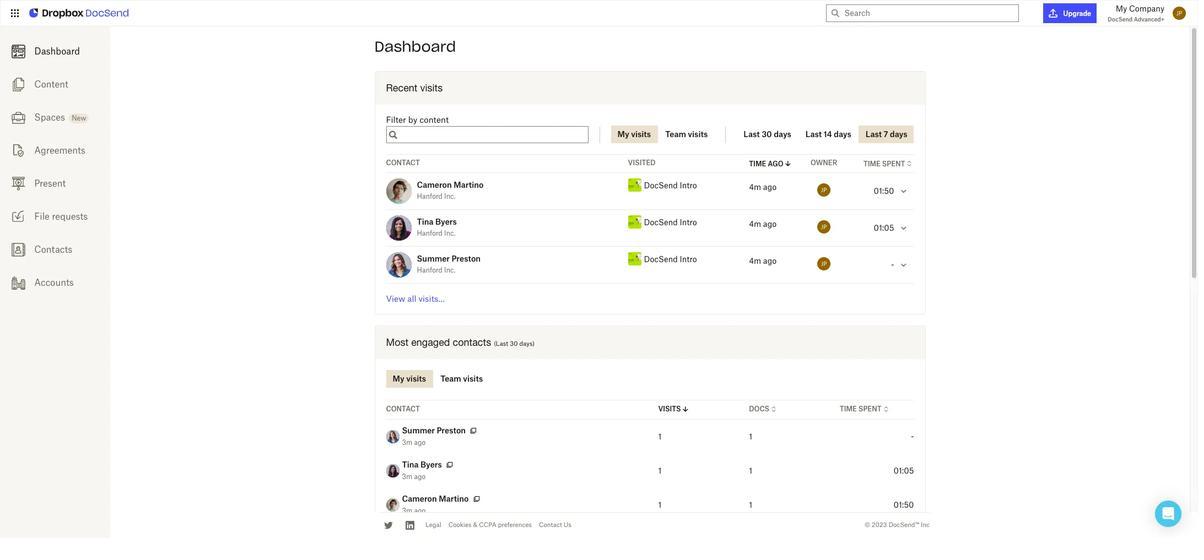 Task type: vqa. For each thing, say whether or not it's contained in the screenshot.
Present link
yes



Task type: describe. For each thing, give the bounding box(es) containing it.
time spent button inside engaged contacts list element
[[840, 405, 890, 414]]

cameron martino hanford inc.
[[417, 180, 484, 200]]

docsend intro link for martino
[[644, 181, 697, 190]]

visits
[[658, 405, 681, 413]]

visits for team visits button
[[688, 130, 708, 139]]

visits for 'team visits' option at left
[[463, 374, 483, 383]]

contacts
[[453, 337, 491, 348]]

content link
[[0, 68, 110, 101]]

visits for "my visits" option
[[406, 374, 426, 383]]

preferences
[[498, 522, 532, 529]]

1 vertical spatial contact
[[386, 405, 420, 413]]

tina byers hanford inc.
[[417, 217, 457, 237]]

4m ago jp for 01:50
[[749, 183, 827, 194]]

docsend inside my company docsend advanced+
[[1108, 16, 1133, 23]]

last for last 14 days
[[806, 130, 822, 139]]

inc. for byers
[[444, 229, 455, 237]]

docsend for -
[[644, 255, 678, 264]]

tina byers link inside engaged contacts list element
[[402, 460, 442, 472]]

days)
[[519, 340, 535, 348]]

view
[[386, 294, 405, 304]]

&
[[473, 522, 477, 529]]

agreements
[[34, 145, 85, 156]]

- inside engaged contacts list element
[[911, 432, 914, 441]]

time spent for the "time spent" 'button' within engaged contacts list element
[[840, 405, 881, 413]]

tina byers
[[402, 460, 442, 469]]

last 30 days
[[744, 130, 791, 139]]

most
[[386, 337, 408, 348]]

martino for cameron martino
[[439, 494, 469, 504]]

file requests
[[34, 211, 88, 222]]

summer for summer preston hanford inc.
[[417, 254, 450, 263]]

cookies
[[448, 522, 471, 529]]

3m for tina byers
[[402, 473, 412, 481]]

01:50 inside engaged contacts list element
[[894, 500, 914, 510]]

hanford inc. link for summer
[[417, 266, 455, 274]]

tina byers image
[[386, 465, 399, 478]]

4m ago jp for -
[[749, 256, 827, 268]]

by
[[408, 115, 417, 124]]

time inside button
[[749, 160, 766, 168]]

cookies & ccpa preferences link
[[448, 522, 532, 529]]

3m ago for summer
[[402, 438, 426, 447]]

summer preston hanford inc.
[[417, 254, 481, 274]]

file
[[34, 211, 50, 222]]

2 cameron martino image from the top
[[386, 499, 399, 512]]

- inside recent visits list list
[[891, 260, 894, 270]]

0 horizontal spatial tab list
[[386, 370, 489, 388]]

intro for 01:50
[[680, 181, 697, 190]]

company
[[1129, 4, 1164, 13]]

preston for summer preston
[[437, 426, 466, 435]]

01:50 inside recent visits list list
[[874, 186, 894, 196]]

hanford inc. link for tina
[[417, 229, 455, 237]]

4m for -
[[749, 256, 761, 266]]

ago
[[768, 160, 783, 168]]

upgrade
[[1063, 9, 1091, 17]]

time spent for the "time spent" 'button' inside the recent visits list list
[[863, 160, 905, 168]]

visits for my visits button
[[631, 130, 651, 139]]

docs
[[749, 405, 769, 413]]

cameron for cameron martino
[[402, 494, 437, 504]]

4m ago jp for 01:05
[[749, 220, 827, 231]]

last 7 days
[[866, 130, 907, 139]]

new
[[72, 114, 86, 122]]

tina for tina byers
[[402, 460, 419, 469]]

visits button
[[658, 405, 690, 414]]

copy email image
[[469, 426, 478, 435]]

30 inside most engaged contacts (last 30 days)
[[510, 340, 518, 348]]

days for last 7 days
[[890, 130, 907, 139]]

last 14 days
[[806, 130, 851, 139]]

0 vertical spatial tina byers link
[[417, 217, 457, 226]]

cookies & ccpa preferences
[[448, 522, 532, 529]]

2023
[[872, 522, 887, 529]]

docsend for 01:05
[[644, 218, 678, 227]]

docsend intro for summer preston
[[644, 255, 697, 264]]

inc. for preston
[[444, 266, 455, 274]]

contacts
[[34, 244, 72, 255]]

engaged
[[411, 337, 450, 348]]

legal link
[[425, 522, 441, 529]]

visited
[[628, 159, 656, 167]]

spent inside recent visits list list
[[882, 160, 905, 168]]

sidebar dashboard image
[[11, 45, 25, 58]]

last 7 days button
[[859, 126, 914, 144]]

content
[[34, 79, 68, 90]]

docsend intro link for preston
[[644, 255, 697, 264]]

agreements link
[[0, 134, 110, 167]]

2 vertical spatial contact
[[539, 522, 562, 529]]

inc
[[921, 522, 930, 529]]

docsend intro link for byers
[[644, 218, 697, 227]]

docsend intro for tina byers
[[644, 218, 697, 227]]

byers for tina byers hanford inc.
[[435, 217, 457, 226]]

accounts
[[34, 277, 74, 288]]

summer for summer preston
[[402, 426, 435, 435]]

7
[[884, 130, 888, 139]]

hanford for cameron
[[417, 192, 442, 200]]

my visits button
[[611, 126, 658, 144]]

view all visits… link
[[386, 294, 445, 304]]

ccpa
[[479, 522, 496, 529]]

filter
[[386, 115, 406, 124]]

3m ago for cameron
[[402, 507, 426, 515]]

dashboard link
[[0, 35, 110, 68]]

filter by content
[[386, 115, 449, 124]]

martino for cameron martino hanford inc.
[[454, 180, 484, 190]]

accounts link
[[0, 266, 110, 299]]

legal
[[425, 522, 441, 529]]

all
[[407, 294, 416, 304]]

last 30 days button
[[737, 126, 798, 144]]

time ago button
[[749, 160, 792, 168]]

team visits for 'team visits' option at left
[[440, 374, 483, 383]]

days for last 14 days
[[834, 130, 851, 139]]

inc. for martino
[[444, 192, 455, 200]]

most engaged contacts (last 30 days)
[[386, 337, 535, 348]]

advanced+
[[1134, 16, 1164, 23]]

upgrade image
[[1049, 9, 1058, 18]]

Team visits radio
[[434, 370, 489, 388]]

present link
[[0, 167, 110, 200]]

copy email image for tina byers
[[445, 461, 454, 469]]

cameron martino
[[402, 494, 469, 504]]

tab list containing last 30 days
[[737, 116, 914, 144]]



Task type: locate. For each thing, give the bounding box(es) containing it.
last inside last 14 days button
[[806, 130, 822, 139]]

1 docsend intro link from the top
[[644, 181, 697, 190]]

recent visits
[[386, 82, 443, 94]]

2 hanford inc. link from the top
[[417, 229, 455, 237]]

2 vertical spatial docsend intro link
[[644, 255, 697, 264]]

1 docsend intro from the top
[[644, 181, 697, 190]]

0 vertical spatial time spent
[[863, 160, 905, 168]]

3 docsend intro from the top
[[644, 255, 697, 264]]

my visits for my visits button
[[618, 130, 651, 139]]

0 vertical spatial 01:50
[[874, 186, 894, 196]]

team visits for team visits button
[[665, 130, 708, 139]]

2 4m from the top
[[749, 220, 761, 229]]

intro
[[680, 181, 697, 190], [680, 218, 697, 227], [680, 255, 697, 264]]

inc.
[[444, 192, 455, 200], [444, 229, 455, 237], [444, 266, 455, 274]]

1 horizontal spatial days
[[834, 130, 851, 139]]

3 hanford from the top
[[417, 266, 442, 274]]

days right 14 on the right
[[834, 130, 851, 139]]

3 3m ago from the top
[[402, 507, 426, 515]]

my left company
[[1116, 4, 1127, 13]]

sidebar accounts image
[[11, 276, 25, 290]]

1 vertical spatial tina
[[402, 460, 419, 469]]

intro for -
[[680, 255, 697, 264]]

engaged contacts list element
[[378, 399, 922, 522]]

my inside option
[[393, 374, 404, 383]]

2 intro from the top
[[680, 218, 697, 227]]

tab list up owner
[[737, 116, 914, 144]]

tina for tina byers hanford inc.
[[417, 217, 433, 226]]

tina inside tina byers hanford inc.
[[417, 217, 433, 226]]

1 horizontal spatial my
[[618, 130, 629, 139]]

2 horizontal spatial last
[[866, 130, 882, 139]]

30
[[762, 130, 772, 139], [510, 340, 518, 348]]

0 vertical spatial 01:05
[[874, 223, 894, 233]]

3m ago right summer preston icon
[[402, 438, 426, 447]]

summer inside the summer preston hanford inc.
[[417, 254, 450, 263]]

1 cameron martino image from the top
[[386, 179, 411, 204]]

copy email image right tina byers
[[445, 461, 454, 469]]

2 vertical spatial 4m
[[749, 256, 761, 266]]

2 4m ago jp from the top
[[749, 220, 827, 231]]

inc. inside "cameron martino hanford inc."
[[444, 192, 455, 200]]

team visits inside button
[[665, 130, 708, 139]]

cameron martino image
[[386, 179, 411, 204], [386, 499, 399, 512]]

cameron martino link up tina byers hanford inc.
[[417, 180, 484, 190]]

1 vertical spatial 3m
[[402, 473, 412, 481]]

1 vertical spatial 4m
[[749, 220, 761, 229]]

cameron martino link
[[417, 180, 484, 190], [402, 494, 469, 506]]

copy email image
[[445, 461, 454, 469], [472, 495, 481, 504]]

cameron for cameron martino hanford inc.
[[417, 180, 452, 190]]

hanford inc. link for cameron
[[417, 192, 455, 200]]

2 vertical spatial 3m ago
[[402, 507, 426, 515]]

last for last 30 days
[[744, 130, 760, 139]]

1 vertical spatial 3m ago
[[402, 473, 426, 481]]

1 vertical spatial 30
[[510, 340, 518, 348]]

1
[[658, 432, 662, 441], [749, 432, 752, 441], [658, 466, 662, 475], [749, 466, 752, 475], [658, 500, 662, 510], [749, 500, 752, 510]]

0 vertical spatial martino
[[454, 180, 484, 190]]

1 4m from the top
[[749, 183, 761, 192]]

tina byers link down "cameron martino hanford inc."
[[417, 217, 457, 226]]

tab list up visited
[[611, 116, 714, 144]]

2 last from the left
[[806, 130, 822, 139]]

0 vertical spatial -
[[891, 260, 894, 270]]

my inside button
[[618, 130, 629, 139]]

1 3m from the top
[[402, 438, 412, 447]]

cameron martino image left "cameron martino hanford inc."
[[386, 179, 411, 204]]

team visits right my visits button
[[665, 130, 708, 139]]

cameron martino image down tina byers image
[[386, 499, 399, 512]]

cameron inside "cameron martino hanford inc."
[[417, 180, 452, 190]]

1 vertical spatial spent
[[859, 405, 881, 413]]

My visits radio
[[386, 370, 433, 388]]

2 days from the left
[[834, 130, 851, 139]]

1 vertical spatial -
[[911, 432, 914, 441]]

sidebar documents image
[[11, 78, 25, 91]]

summer inside engaged contacts list element
[[402, 426, 435, 435]]

1 vertical spatial team
[[440, 374, 461, 383]]

hanford inc. link up the summer preston hanford inc.
[[417, 229, 455, 237]]

contact down search icon
[[386, 159, 420, 167]]

my company docsend advanced+
[[1108, 4, 1164, 23]]

inc. up visits…
[[444, 266, 455, 274]]

martino inside engaged contacts list element
[[439, 494, 469, 504]]

jp
[[1176, 10, 1182, 17], [821, 187, 827, 194], [821, 224, 827, 231], [821, 261, 827, 268]]

recent visits list list
[[375, 144, 925, 314]]

summer preston link down tina byers hanford inc.
[[417, 254, 481, 263]]

contact up summer preston icon
[[386, 405, 420, 413]]

summer
[[417, 254, 450, 263], [402, 426, 435, 435]]

0 vertical spatial summer
[[417, 254, 450, 263]]

0 vertical spatial docsend intro link
[[644, 181, 697, 190]]

2 vertical spatial my
[[393, 374, 404, 383]]

2 vertical spatial inc.
[[444, 266, 455, 274]]

0 vertical spatial hanford inc. link
[[417, 192, 455, 200]]

tab list down engaged
[[386, 370, 489, 388]]

byers down "cameron martino hanford inc."
[[435, 217, 457, 226]]

2 inc. from the top
[[444, 229, 455, 237]]

3 days from the left
[[890, 130, 907, 139]]

2 cameron martino image from the top
[[386, 499, 399, 512]]

view all visits…
[[386, 294, 445, 304]]

my for my visits button
[[618, 130, 629, 139]]

cameron martino image
[[386, 179, 411, 204], [386, 499, 399, 512]]

0 horizontal spatial copy email image
[[445, 461, 454, 469]]

1 3m ago from the top
[[402, 438, 426, 447]]

cameron inside engaged contacts list element
[[402, 494, 437, 504]]

time ago
[[749, 160, 783, 168]]

martino up tina byers hanford inc.
[[454, 180, 484, 190]]

0 horizontal spatial my visits
[[393, 374, 426, 383]]

preston down tina byers hanford inc.
[[452, 254, 481, 263]]

1 intro from the top
[[680, 181, 697, 190]]

team visits down most engaged contacts (last 30 days)
[[440, 374, 483, 383]]

last up "time ago"
[[744, 130, 760, 139]]

© 2023 docsend™ inc
[[865, 522, 930, 529]]

3m ago up legal in the left of the page
[[402, 507, 426, 515]]

my visits inside button
[[618, 130, 651, 139]]

hanford inside the summer preston hanford inc.
[[417, 266, 442, 274]]

byers inside tina byers hanford inc.
[[435, 217, 457, 226]]

hanford up tina byers hanford inc.
[[417, 192, 442, 200]]

3m down cameron martino
[[402, 507, 412, 515]]

30 up "time ago"
[[762, 130, 772, 139]]

inc. inside the summer preston hanford inc.
[[444, 266, 455, 274]]

receive image
[[11, 210, 25, 224]]

my up visited
[[618, 130, 629, 139]]

30 right (last
[[510, 340, 518, 348]]

time inside engaged contacts list element
[[840, 405, 857, 413]]

1 vertical spatial 01:50
[[894, 500, 914, 510]]

3 docsend intro link from the top
[[644, 255, 697, 264]]

time spent inside recent visits list list
[[863, 160, 905, 168]]

0 vertical spatial team
[[665, 130, 686, 139]]

0 vertical spatial byers
[[435, 217, 457, 226]]

0 horizontal spatial time
[[749, 160, 766, 168]]

4m ago jp
[[749, 183, 827, 194], [749, 220, 827, 231], [749, 256, 827, 268]]

hanford up the summer preston hanford inc.
[[417, 229, 442, 237]]

contact us
[[539, 522, 571, 529]]

summer right summer preston icon
[[402, 426, 435, 435]]

1 inc. from the top
[[444, 192, 455, 200]]

1 days from the left
[[774, 130, 791, 139]]

inc. up tina byers hanford inc.
[[444, 192, 455, 200]]

byers for tina byers
[[420, 460, 442, 469]]

1 horizontal spatial my visits
[[618, 130, 651, 139]]

tina byers link right tina byers image
[[402, 460, 442, 472]]

team visits inside option
[[440, 374, 483, 383]]

days right 7
[[890, 130, 907, 139]]

copy email image for cameron martino
[[472, 495, 481, 504]]

-
[[891, 260, 894, 270], [911, 432, 914, 441]]

inc. up the summer preston hanford inc.
[[444, 229, 455, 237]]

3 4m ago jp from the top
[[749, 256, 827, 268]]

1 horizontal spatial last
[[806, 130, 822, 139]]

tina inside engaged contacts list element
[[402, 460, 419, 469]]

docsend for 01:50
[[644, 181, 678, 190]]

Search text field
[[844, 5, 1014, 21]]

us
[[564, 522, 571, 529]]

hanford up visits…
[[417, 266, 442, 274]]

3m ago
[[402, 438, 426, 447], [402, 473, 426, 481], [402, 507, 426, 515]]

1 last from the left
[[744, 130, 760, 139]]

last for last 7 days
[[866, 130, 882, 139]]

contact left us
[[539, 522, 562, 529]]

docsend
[[1108, 16, 1133, 23], [644, 181, 678, 190], [644, 218, 678, 227], [644, 255, 678, 264]]

2 vertical spatial docsend intro
[[644, 255, 697, 264]]

last inside last 7 days button
[[866, 130, 882, 139]]

3 intro from the top
[[680, 255, 697, 264]]

my visits down most
[[393, 374, 426, 383]]

spent
[[882, 160, 905, 168], [859, 405, 881, 413]]

visits…
[[419, 294, 445, 304]]

1 horizontal spatial team visits
[[665, 130, 708, 139]]

3m for cameron martino
[[402, 507, 412, 515]]

1 vertical spatial cameron
[[402, 494, 437, 504]]

0 vertical spatial cameron martino image
[[386, 179, 411, 204]]

0 horizontal spatial spent
[[859, 405, 881, 413]]

0 vertical spatial time spent button
[[863, 160, 914, 168]]

2 horizontal spatial my
[[1116, 4, 1127, 13]]

team inside button
[[665, 130, 686, 139]]

0 vertical spatial cameron martino image
[[386, 179, 411, 204]]

jp for 01:05
[[821, 224, 827, 231]]

1 vertical spatial inc.
[[444, 229, 455, 237]]

jp button
[[1170, 4, 1189, 23]]

(last
[[494, 340, 508, 348]]

last left 14 on the right
[[806, 130, 822, 139]]

0 vertical spatial cameron martino link
[[417, 180, 484, 190]]

spaces
[[34, 112, 65, 123]]

0 vertical spatial 3m ago
[[402, 438, 426, 447]]

summer preston
[[402, 426, 466, 435]]

jp for -
[[821, 261, 827, 268]]

1 horizontal spatial dashboard
[[374, 37, 456, 56]]

0 vertical spatial tina
[[417, 217, 433, 226]]

3 inc. from the top
[[444, 266, 455, 274]]

present
[[34, 178, 66, 189]]

team visits button
[[659, 126, 714, 144]]

0 vertical spatial inc.
[[444, 192, 455, 200]]

0 horizontal spatial team
[[440, 374, 461, 383]]

0 vertical spatial contact
[[386, 159, 420, 167]]

0 horizontal spatial dashboard
[[34, 46, 80, 57]]

search image
[[389, 129, 397, 140]]

1 vertical spatial tina byers link
[[402, 460, 442, 472]]

recent
[[386, 82, 417, 94]]

0 vertical spatial spent
[[882, 160, 905, 168]]

1 horizontal spatial time
[[840, 405, 857, 413]]

0 vertical spatial hanford
[[417, 192, 442, 200]]

3m right tina byers image
[[402, 473, 412, 481]]

0 vertical spatial 3m
[[402, 438, 412, 447]]

2 hanford from the top
[[417, 229, 442, 237]]

0 vertical spatial cameron
[[417, 180, 452, 190]]

file requests link
[[0, 200, 110, 233]]

preston inside engaged contacts list element
[[437, 426, 466, 435]]

hanford for tina
[[417, 229, 442, 237]]

team inside option
[[440, 374, 461, 383]]

days up ago
[[774, 130, 791, 139]]

hanford inc. link up tina byers hanford inc.
[[417, 192, 455, 200]]

4m for 01:05
[[749, 220, 761, 229]]

3m ago for tina
[[402, 473, 426, 481]]

jp inside popup button
[[1176, 10, 1182, 17]]

1 horizontal spatial -
[[911, 432, 914, 441]]

team down most engaged contacts (last 30 days)
[[440, 374, 461, 383]]

time spent inside engaged contacts list element
[[840, 405, 881, 413]]

dashboard up content link
[[34, 46, 80, 57]]

my down most
[[393, 374, 404, 383]]

sidebar contacts image
[[11, 243, 25, 257]]

1 vertical spatial hanford
[[417, 229, 442, 237]]

my visits for "my visits" option
[[393, 374, 426, 383]]

dashboard up 'recent visits'
[[374, 37, 456, 56]]

byers down the summer preston
[[420, 460, 442, 469]]

last left 7
[[866, 130, 882, 139]]

summer preston image
[[386, 253, 411, 278], [386, 253, 411, 278], [386, 430, 399, 444]]

0 horizontal spatial days
[[774, 130, 791, 139]]

preston left copy email image
[[437, 426, 466, 435]]

days
[[774, 130, 791, 139], [834, 130, 851, 139], [890, 130, 907, 139]]

summer preston image
[[386, 430, 399, 444]]

last 14 days button
[[799, 126, 858, 144]]

1 horizontal spatial 30
[[762, 130, 772, 139]]

hanford
[[417, 192, 442, 200], [417, 229, 442, 237], [417, 266, 442, 274]]

1 vertical spatial my
[[618, 130, 629, 139]]

1 horizontal spatial copy email image
[[472, 495, 481, 504]]

1 vertical spatial cameron martino link
[[402, 494, 469, 506]]

cameron martino link up legal in the left of the page
[[402, 494, 469, 506]]

30 inside button
[[762, 130, 772, 139]]

0 vertical spatial summer preston link
[[417, 254, 481, 263]]

cameron martino image left "cameron martino hanford inc."
[[386, 179, 411, 204]]

team for 'team visits' option at left
[[440, 374, 461, 383]]

1 vertical spatial martino
[[439, 494, 469, 504]]

2 docsend intro from the top
[[644, 218, 697, 227]]

1 vertical spatial copy email image
[[472, 495, 481, 504]]

sidebar present image
[[11, 177, 25, 191]]

3 last from the left
[[866, 130, 882, 139]]

0 horizontal spatial my
[[393, 374, 404, 383]]

cameron up tina byers hanford inc.
[[417, 180, 452, 190]]

my visits
[[618, 130, 651, 139], [393, 374, 426, 383]]

1 vertical spatial my visits
[[393, 374, 426, 383]]

hanford inc. link
[[417, 192, 455, 200], [417, 229, 455, 237], [417, 266, 455, 274]]

3m ago down tina byers
[[402, 473, 426, 481]]

1 vertical spatial intro
[[680, 218, 697, 227]]

preston for summer preston hanford inc.
[[452, 254, 481, 263]]

my inside my company docsend advanced+
[[1116, 4, 1127, 13]]

3 3m from the top
[[402, 507, 412, 515]]

4m for 01:50
[[749, 183, 761, 192]]

ago
[[763, 183, 777, 192], [763, 220, 777, 229], [763, 256, 777, 266], [414, 438, 426, 447], [414, 473, 426, 481], [414, 507, 426, 515]]

docs button
[[749, 405, 778, 414]]

1 4m ago jp from the top
[[749, 183, 827, 194]]

1 vertical spatial 4m ago jp
[[749, 220, 827, 231]]

cameron martino image inside recent visits list list
[[386, 179, 411, 204]]

0 vertical spatial team visits
[[665, 130, 708, 139]]

my visits up visited
[[618, 130, 651, 139]]

docsend intro for cameron martino
[[644, 181, 697, 190]]

jp for 01:50
[[821, 187, 827, 194]]

2 vertical spatial 3m
[[402, 507, 412, 515]]

0 vertical spatial 4m
[[749, 183, 761, 192]]

1 vertical spatial summer preston link
[[402, 426, 466, 437]]

requests
[[52, 211, 88, 222]]

copy email image up &
[[472, 495, 481, 504]]

0 vertical spatial docsend intro
[[644, 181, 697, 190]]

2 vertical spatial intro
[[680, 255, 697, 264]]

docsend intro
[[644, 181, 697, 190], [644, 218, 697, 227], [644, 255, 697, 264]]

martino up 'cookies'
[[439, 494, 469, 504]]

©
[[865, 522, 870, 529]]

3m for summer preston
[[402, 438, 412, 447]]

1 hanford inc. link from the top
[[417, 192, 455, 200]]

1 vertical spatial cameron martino image
[[386, 499, 399, 512]]

my
[[1116, 4, 1127, 13], [618, 130, 629, 139], [393, 374, 404, 383]]

01:05 inside recent visits list list
[[874, 223, 894, 233]]

contact
[[386, 159, 420, 167], [386, 405, 420, 413], [539, 522, 562, 529]]

team right my visits button
[[665, 130, 686, 139]]

preston inside the summer preston hanford inc.
[[452, 254, 481, 263]]

1 horizontal spatial tab list
[[611, 116, 714, 144]]

docsend™
[[889, 522, 919, 529]]

cameron up legal in the left of the page
[[402, 494, 437, 504]]

4m
[[749, 183, 761, 192], [749, 220, 761, 229], [749, 256, 761, 266]]

days for last 30 days
[[774, 130, 791, 139]]

0 horizontal spatial 30
[[510, 340, 518, 348]]

dashboard
[[374, 37, 456, 56], [34, 46, 80, 57]]

2 vertical spatial 4m ago jp
[[749, 256, 827, 268]]

hanford inc. link up visits…
[[417, 266, 455, 274]]

tab list
[[611, 116, 714, 144], [737, 116, 914, 144], [386, 370, 489, 388]]

summer preston link up tina byers
[[402, 426, 466, 437]]

3 4m from the top
[[749, 256, 761, 266]]

intro for 01:05
[[680, 218, 697, 227]]

2 3m from the top
[[402, 473, 412, 481]]

byers
[[435, 217, 457, 226], [420, 460, 442, 469]]

martino
[[454, 180, 484, 190], [439, 494, 469, 504]]

preston
[[452, 254, 481, 263], [437, 426, 466, 435]]

0 vertical spatial preston
[[452, 254, 481, 263]]

3 hanford inc. link from the top
[[417, 266, 455, 274]]

last inside last 30 days button
[[744, 130, 760, 139]]

1 vertical spatial hanford inc. link
[[417, 229, 455, 237]]

sidebar spaces image
[[11, 111, 25, 124]]

team
[[665, 130, 686, 139], [440, 374, 461, 383]]

01:05 inside engaged contacts list element
[[894, 466, 914, 475]]

14
[[824, 130, 832, 139]]

0 vertical spatial intro
[[680, 181, 697, 190]]

1 vertical spatial preston
[[437, 426, 466, 435]]

cameron martino image down tina byers image
[[386, 499, 399, 512]]

owner
[[811, 159, 837, 167]]

time spent button
[[863, 160, 914, 168], [840, 405, 890, 414]]

1 cameron martino image from the top
[[386, 179, 411, 204]]

1 vertical spatial 01:05
[[894, 466, 914, 475]]

my for "my visits" option
[[393, 374, 404, 383]]

hanford for summer
[[417, 266, 442, 274]]

team for team visits button
[[665, 130, 686, 139]]

1 vertical spatial team visits
[[440, 374, 483, 383]]

spaces new
[[34, 112, 86, 123]]

1 vertical spatial time spent button
[[840, 405, 890, 414]]

3m
[[402, 438, 412, 447], [402, 473, 412, 481], [402, 507, 412, 515]]

inc. inside tina byers hanford inc.
[[444, 229, 455, 237]]

hanford inside "cameron martino hanford inc."
[[417, 192, 442, 200]]

sidebar ndas image
[[11, 144, 25, 157]]

my visits inside option
[[393, 374, 426, 383]]

0 vertical spatial 30
[[762, 130, 772, 139]]

0 horizontal spatial -
[[891, 260, 894, 270]]

1 horizontal spatial spent
[[882, 160, 905, 168]]

martino inside "cameron martino hanford inc."
[[454, 180, 484, 190]]

contact us link
[[539, 522, 571, 529]]

spent inside engaged contacts list element
[[859, 405, 881, 413]]

2 horizontal spatial time
[[863, 160, 881, 168]]

3m right summer preston icon
[[402, 438, 412, 447]]

1 hanford from the top
[[417, 192, 442, 200]]

0 vertical spatial my visits
[[618, 130, 651, 139]]

2 3m ago from the top
[[402, 473, 426, 481]]

2 vertical spatial hanford
[[417, 266, 442, 274]]

content
[[420, 115, 449, 124]]

tina down "cameron martino hanford inc."
[[417, 217, 433, 226]]

hanford inside tina byers hanford inc.
[[417, 229, 442, 237]]

0 vertical spatial my
[[1116, 4, 1127, 13]]

1 vertical spatial docsend intro
[[644, 218, 697, 227]]

byers inside engaged contacts list element
[[420, 460, 442, 469]]

1 vertical spatial summer
[[402, 426, 435, 435]]

contacts link
[[0, 233, 110, 266]]

2 horizontal spatial days
[[890, 130, 907, 139]]

1 vertical spatial docsend intro link
[[644, 218, 697, 227]]

last
[[744, 130, 760, 139], [806, 130, 822, 139], [866, 130, 882, 139]]

docsend intro link
[[644, 181, 697, 190], [644, 218, 697, 227], [644, 255, 697, 264]]

summer down tina byers hanford inc.
[[417, 254, 450, 263]]

2 docsend intro link from the top
[[644, 218, 697, 227]]

Filter by content text field
[[399, 129, 588, 141]]

upgrade button
[[1043, 3, 1097, 23]]

time spent button inside recent visits list list
[[863, 160, 914, 168]]

tina byers image
[[386, 216, 411, 241], [386, 216, 411, 241], [386, 465, 399, 478]]

contact inside recent visits list list
[[386, 159, 420, 167]]

tina right tina byers image
[[402, 460, 419, 469]]



